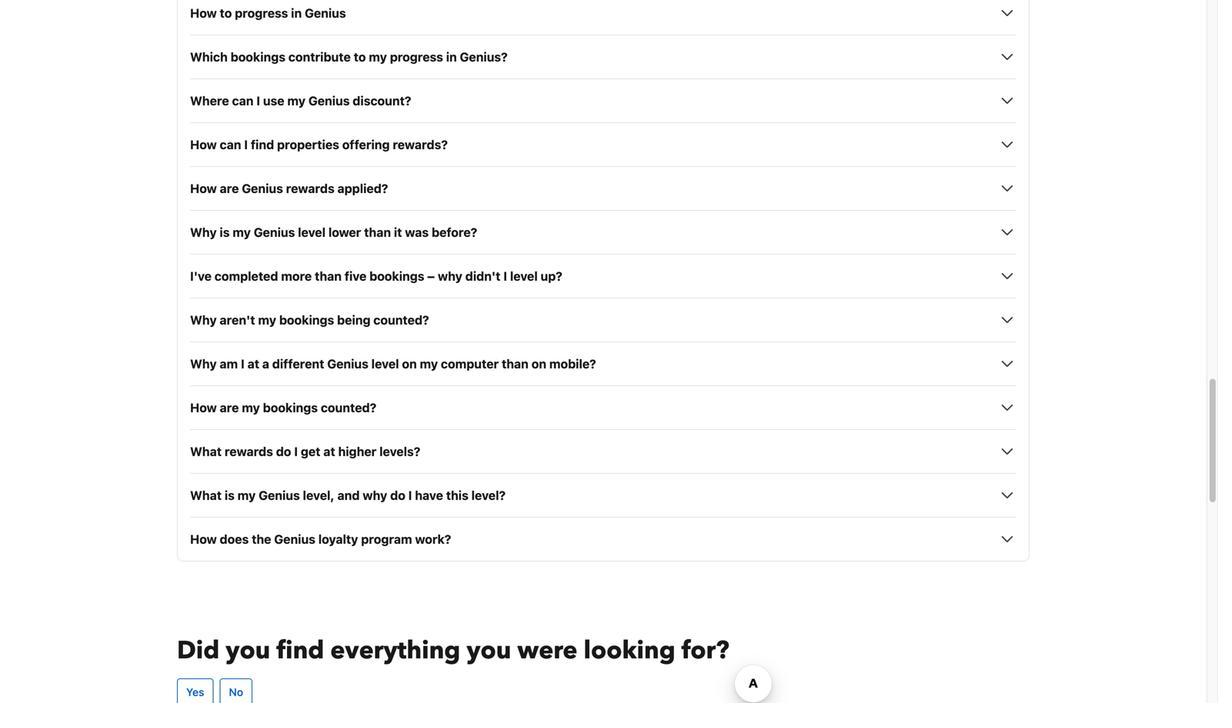 Task type: vqa. For each thing, say whether or not it's contained in the screenshot.
"d'artiste" within Does Loft Dans Villa D'Artiste Avec Vue Exceptionnelle. Have A Balcony? dropdown button
no



Task type: locate. For each thing, give the bounding box(es) containing it.
i've completed more than five bookings – why didn't i level up?
[[190, 269, 563, 283]]

my
[[369, 50, 387, 64], [287, 93, 306, 108], [233, 225, 251, 240], [258, 313, 276, 327], [420, 357, 438, 371], [242, 400, 260, 415], [238, 488, 256, 503]]

0 horizontal spatial do
[[276, 444, 291, 459]]

level?
[[472, 488, 506, 503]]

why is my genius level lower than it was before? button
[[190, 223, 1017, 242]]

0 vertical spatial do
[[276, 444, 291, 459]]

are inside the how are my bookings counted? dropdown button
[[220, 400, 239, 415]]

2 horizontal spatial level
[[510, 269, 538, 283]]

why up 'i've'
[[190, 225, 217, 240]]

0 vertical spatial find
[[251, 137, 274, 152]]

contribute
[[288, 50, 351, 64]]

why aren't my bookings being counted?
[[190, 313, 429, 327]]

0 vertical spatial can
[[232, 93, 254, 108]]

0 horizontal spatial why
[[363, 488, 387, 503]]

1 horizontal spatial rewards
[[286, 181, 335, 196]]

it
[[394, 225, 402, 240]]

0 horizontal spatial to
[[220, 6, 232, 20]]

use
[[263, 93, 284, 108]]

0 vertical spatial progress
[[235, 6, 288, 20]]

bookings left –
[[369, 269, 424, 283]]

is for why
[[220, 225, 230, 240]]

0 vertical spatial what
[[190, 444, 222, 459]]

can inside dropdown button
[[232, 93, 254, 108]]

being
[[337, 313, 371, 327]]

why left "aren't"
[[190, 313, 217, 327]]

1 vertical spatial find
[[277, 634, 324, 668]]

1 horizontal spatial find
[[277, 634, 324, 668]]

1 vertical spatial is
[[225, 488, 235, 503]]

1 are from the top
[[220, 181, 239, 196]]

is
[[220, 225, 230, 240], [225, 488, 235, 503]]

0 horizontal spatial in
[[291, 6, 302, 20]]

bookings down different
[[263, 400, 318, 415]]

2 are from the top
[[220, 400, 239, 415]]

why for why is my genius level lower than it was before?
[[190, 225, 217, 240]]

how are my bookings counted? button
[[190, 399, 1017, 417]]

are inside how are genius rewards applied? dropdown button
[[220, 181, 239, 196]]

can down where
[[220, 137, 241, 152]]

on left computer
[[402, 357, 417, 371]]

1 vertical spatial in
[[446, 50, 457, 64]]

can left use
[[232, 93, 254, 108]]

progress
[[235, 6, 288, 20], [390, 50, 443, 64]]

bookings up different
[[279, 313, 334, 327]]

bookings
[[231, 50, 286, 64], [369, 269, 424, 283], [279, 313, 334, 327], [263, 400, 318, 415]]

why
[[438, 269, 462, 283], [363, 488, 387, 503]]

2 vertical spatial level
[[371, 357, 399, 371]]

why left am
[[190, 357, 217, 371]]

1 horizontal spatial on
[[532, 357, 546, 371]]

counted? inside the how are my bookings counted? dropdown button
[[321, 400, 377, 415]]

0 vertical spatial why
[[190, 225, 217, 240]]

0 horizontal spatial you
[[226, 634, 270, 668]]

than left five at the top of page
[[315, 269, 342, 283]]

at right get
[[323, 444, 335, 459]]

0 vertical spatial level
[[298, 225, 326, 240]]

my up does
[[238, 488, 256, 503]]

are for genius
[[220, 181, 239, 196]]

no
[[229, 686, 243, 699]]

i left have
[[408, 488, 412, 503]]

in
[[291, 6, 302, 20], [446, 50, 457, 64]]

1 vertical spatial what
[[190, 488, 222, 503]]

can inside dropdown button
[[220, 137, 241, 152]]

find
[[251, 137, 274, 152], [277, 634, 324, 668]]

than left 'it'
[[364, 225, 391, 240]]

2 vertical spatial why
[[190, 357, 217, 371]]

no button
[[220, 679, 253, 703]]

1 vertical spatial to
[[354, 50, 366, 64]]

1 vertical spatial can
[[220, 137, 241, 152]]

0 horizontal spatial at
[[247, 357, 259, 371]]

mobile?
[[549, 357, 596, 371]]

why right –
[[438, 269, 462, 283]]

you
[[226, 634, 270, 668], [467, 634, 511, 668]]

1 vertical spatial are
[[220, 400, 239, 415]]

my inside dropdown button
[[287, 93, 306, 108]]

i left use
[[256, 93, 260, 108]]

rewards inside dropdown button
[[225, 444, 273, 459]]

you left were in the bottom left of the page
[[467, 634, 511, 668]]

0 vertical spatial rewards
[[286, 181, 335, 196]]

1 horizontal spatial progress
[[390, 50, 443, 64]]

0 vertical spatial in
[[291, 6, 302, 20]]

how for how does the genius loyalty program work?
[[190, 532, 217, 547]]

why aren't my bookings being counted? button
[[190, 311, 1017, 329]]

lower
[[328, 225, 361, 240]]

can
[[232, 93, 254, 108], [220, 137, 241, 152]]

how for how can i find properties offering rewards?
[[190, 137, 217, 152]]

rewards down 'how are my bookings counted?'
[[225, 444, 273, 459]]

0 horizontal spatial on
[[402, 357, 417, 371]]

does
[[220, 532, 249, 547]]

0 vertical spatial to
[[220, 6, 232, 20]]

program
[[361, 532, 412, 547]]

1 on from the left
[[402, 357, 417, 371]]

2 what from the top
[[190, 488, 222, 503]]

level inside why is my genius level lower than it was before? dropdown button
[[298, 225, 326, 240]]

1 vertical spatial counted?
[[321, 400, 377, 415]]

0 horizontal spatial rewards
[[225, 444, 273, 459]]

1 horizontal spatial than
[[364, 225, 391, 240]]

do
[[276, 444, 291, 459], [390, 488, 405, 503]]

0 vertical spatial than
[[364, 225, 391, 240]]

1 vertical spatial do
[[390, 488, 405, 503]]

didn't
[[465, 269, 501, 283]]

3 why from the top
[[190, 357, 217, 371]]

how does the genius loyalty program work?
[[190, 532, 451, 547]]

5 how from the top
[[190, 532, 217, 547]]

1 vertical spatial why
[[363, 488, 387, 503]]

you up no button
[[226, 634, 270, 668]]

why
[[190, 225, 217, 240], [190, 313, 217, 327], [190, 357, 217, 371]]

on
[[402, 357, 417, 371], [532, 357, 546, 371]]

are for my
[[220, 400, 239, 415]]

bookings down how to progress in genius
[[231, 50, 286, 64]]

in left genius?
[[446, 50, 457, 64]]

do left get
[[276, 444, 291, 459]]

1 what from the top
[[190, 444, 222, 459]]

1 horizontal spatial in
[[446, 50, 457, 64]]

rewards?
[[393, 137, 448, 152]]

how inside dropdown button
[[190, 181, 217, 196]]

in inside how to progress in genius dropdown button
[[291, 6, 302, 20]]

genius
[[305, 6, 346, 20], [309, 93, 350, 108], [242, 181, 283, 196], [254, 225, 295, 240], [327, 357, 369, 371], [259, 488, 300, 503], [274, 532, 316, 547]]

0 vertical spatial why
[[438, 269, 462, 283]]

0 horizontal spatial progress
[[235, 6, 288, 20]]

1 vertical spatial progress
[[390, 50, 443, 64]]

2 why from the top
[[190, 313, 217, 327]]

where can i use my genius discount? button
[[190, 91, 1017, 110]]

my right use
[[287, 93, 306, 108]]

i up how are genius rewards applied?
[[244, 137, 248, 152]]

i inside dropdown button
[[256, 93, 260, 108]]

loyalty
[[318, 532, 358, 547]]

0 horizontal spatial find
[[251, 137, 274, 152]]

at
[[247, 357, 259, 371], [323, 444, 335, 459]]

my right "aren't"
[[258, 313, 276, 327]]

genius down contribute
[[309, 93, 350, 108]]

0 horizontal spatial level
[[298, 225, 326, 240]]

up?
[[541, 269, 563, 283]]

work?
[[415, 532, 451, 547]]

is up does
[[225, 488, 235, 503]]

counted? up higher
[[321, 400, 377, 415]]

0 horizontal spatial than
[[315, 269, 342, 283]]

1 why from the top
[[190, 225, 217, 240]]

my up "what rewards do i get at higher levels?"
[[242, 400, 260, 415]]

1 horizontal spatial at
[[323, 444, 335, 459]]

in up contribute
[[291, 6, 302, 20]]

progress inside how to progress in genius dropdown button
[[235, 6, 288, 20]]

at left a
[[247, 357, 259, 371]]

i left get
[[294, 444, 298, 459]]

how
[[190, 6, 217, 20], [190, 137, 217, 152], [190, 181, 217, 196], [190, 400, 217, 415], [190, 532, 217, 547]]

rewards down properties
[[286, 181, 335, 196]]

how are genius rewards applied? button
[[190, 179, 1017, 198]]

where
[[190, 93, 229, 108]]

what
[[190, 444, 222, 459], [190, 488, 222, 503]]

counted? up why am i at a different genius level on my computer than on mobile?
[[373, 313, 429, 327]]

why is my genius level lower than it was before?
[[190, 225, 477, 240]]

are
[[220, 181, 239, 196], [220, 400, 239, 415]]

to right contribute
[[354, 50, 366, 64]]

is up completed
[[220, 225, 230, 240]]

my up discount?
[[369, 50, 387, 64]]

level
[[298, 225, 326, 240], [510, 269, 538, 283], [371, 357, 399, 371]]

what for what is my genius level, and why do i have this level?
[[190, 488, 222, 503]]

were
[[517, 634, 578, 668]]

i
[[256, 93, 260, 108], [244, 137, 248, 152], [504, 269, 507, 283], [241, 357, 245, 371], [294, 444, 298, 459], [408, 488, 412, 503]]

1 vertical spatial why
[[190, 313, 217, 327]]

counted?
[[373, 313, 429, 327], [321, 400, 377, 415]]

than
[[364, 225, 391, 240], [315, 269, 342, 283], [502, 357, 529, 371]]

1 vertical spatial rewards
[[225, 444, 273, 459]]

1 how from the top
[[190, 6, 217, 20]]

0 vertical spatial is
[[220, 225, 230, 240]]

4 how from the top
[[190, 400, 217, 415]]

rewards
[[286, 181, 335, 196], [225, 444, 273, 459]]

0 vertical spatial counted?
[[373, 313, 429, 327]]

the
[[252, 532, 271, 547]]

genius right the
[[274, 532, 316, 547]]

0 vertical spatial are
[[220, 181, 239, 196]]

2 how from the top
[[190, 137, 217, 152]]

on left mobile?
[[532, 357, 546, 371]]

1 horizontal spatial level
[[371, 357, 399, 371]]

to up which
[[220, 6, 232, 20]]

genius down being
[[327, 357, 369, 371]]

0 vertical spatial at
[[247, 357, 259, 371]]

how are my bookings counted?
[[190, 400, 377, 415]]

how for how are my bookings counted?
[[190, 400, 217, 415]]

1 horizontal spatial you
[[467, 634, 511, 668]]

to
[[220, 6, 232, 20], [354, 50, 366, 64]]

which bookings contribute to my progress in genius? button
[[190, 48, 1017, 66]]

why right "and"
[[363, 488, 387, 503]]

3 how from the top
[[190, 181, 217, 196]]

1 vertical spatial level
[[510, 269, 538, 283]]

do left have
[[390, 488, 405, 503]]

genius left level,
[[259, 488, 300, 503]]

2 vertical spatial than
[[502, 357, 529, 371]]

than right computer
[[502, 357, 529, 371]]



Task type: describe. For each thing, give the bounding box(es) containing it.
my left computer
[[420, 357, 438, 371]]

level inside "i've completed more than five bookings – why didn't i level up?" dropdown button
[[510, 269, 538, 283]]

–
[[427, 269, 435, 283]]

level inside 'why am i at a different genius level on my computer than on mobile?' dropdown button
[[371, 357, 399, 371]]

why for why am i at a different genius level on my computer than on mobile?
[[190, 357, 217, 371]]

how for how to progress in genius
[[190, 6, 217, 20]]

in inside which bookings contribute to my progress in genius? dropdown button
[[446, 50, 457, 64]]

aren't
[[220, 313, 255, 327]]

more
[[281, 269, 312, 283]]

higher
[[338, 444, 377, 459]]

this
[[446, 488, 469, 503]]

i right didn't
[[504, 269, 507, 283]]

was
[[405, 225, 429, 240]]

1 you from the left
[[226, 634, 270, 668]]

looking
[[584, 634, 676, 668]]

genius down properties
[[242, 181, 283, 196]]

1 vertical spatial than
[[315, 269, 342, 283]]

level,
[[303, 488, 335, 503]]

and
[[337, 488, 360, 503]]

which
[[190, 50, 228, 64]]

i right am
[[241, 357, 245, 371]]

why am i at a different genius level on my computer than on mobile?
[[190, 357, 596, 371]]

genius down how are genius rewards applied?
[[254, 225, 295, 240]]

i've
[[190, 269, 212, 283]]

rewards inside dropdown button
[[286, 181, 335, 196]]

genius?
[[460, 50, 508, 64]]

how can i find properties offering rewards?
[[190, 137, 448, 152]]

how does the genius loyalty program work? button
[[190, 530, 1017, 549]]

for?
[[682, 634, 729, 668]]

computer
[[441, 357, 499, 371]]

yes button
[[177, 679, 214, 703]]

how to progress in genius button
[[190, 4, 1017, 22]]

my up completed
[[233, 225, 251, 240]]

why for why aren't my bookings being counted?
[[190, 313, 217, 327]]

2 on from the left
[[532, 357, 546, 371]]

how can i find properties offering rewards? button
[[190, 135, 1017, 154]]

what rewards do i get at higher levels?
[[190, 444, 420, 459]]

why am i at a different genius level on my computer than on mobile? button
[[190, 355, 1017, 373]]

did you find everything you were looking for?
[[177, 634, 729, 668]]

counted? inside why aren't my bookings being counted? dropdown button
[[373, 313, 429, 327]]

is for what
[[225, 488, 235, 503]]

can for how
[[220, 137, 241, 152]]

how to progress in genius
[[190, 6, 346, 20]]

did
[[177, 634, 220, 668]]

2 you from the left
[[467, 634, 511, 668]]

which bookings contribute to my progress in genius?
[[190, 50, 508, 64]]

how are genius rewards applied?
[[190, 181, 388, 196]]

offering
[[342, 137, 390, 152]]

find inside how can i find properties offering rewards? dropdown button
[[251, 137, 274, 152]]

what is my genius level, and why do i have this level?
[[190, 488, 506, 503]]

genius up contribute
[[305, 6, 346, 20]]

a
[[262, 357, 269, 371]]

everything
[[330, 634, 460, 668]]

five
[[345, 269, 367, 283]]

what rewards do i get at higher levels? button
[[190, 442, 1017, 461]]

what for what rewards do i get at higher levels?
[[190, 444, 222, 459]]

levels?
[[380, 444, 420, 459]]

different
[[272, 357, 324, 371]]

1 horizontal spatial to
[[354, 50, 366, 64]]

yes
[[186, 686, 204, 699]]

1 horizontal spatial why
[[438, 269, 462, 283]]

progress inside which bookings contribute to my progress in genius? dropdown button
[[390, 50, 443, 64]]

am
[[220, 357, 238, 371]]

before?
[[432, 225, 477, 240]]

2 horizontal spatial than
[[502, 357, 529, 371]]

properties
[[277, 137, 339, 152]]

can for where
[[232, 93, 254, 108]]

how for how are genius rewards applied?
[[190, 181, 217, 196]]

discount?
[[353, 93, 411, 108]]

where can i use my genius discount?
[[190, 93, 411, 108]]

what is my genius level, and why do i have this level? button
[[190, 486, 1017, 505]]

1 vertical spatial at
[[323, 444, 335, 459]]

get
[[301, 444, 321, 459]]

i've completed more than five bookings – why didn't i level up? button
[[190, 267, 1017, 285]]

completed
[[215, 269, 278, 283]]

have
[[415, 488, 443, 503]]

1 horizontal spatial do
[[390, 488, 405, 503]]

applied?
[[337, 181, 388, 196]]



